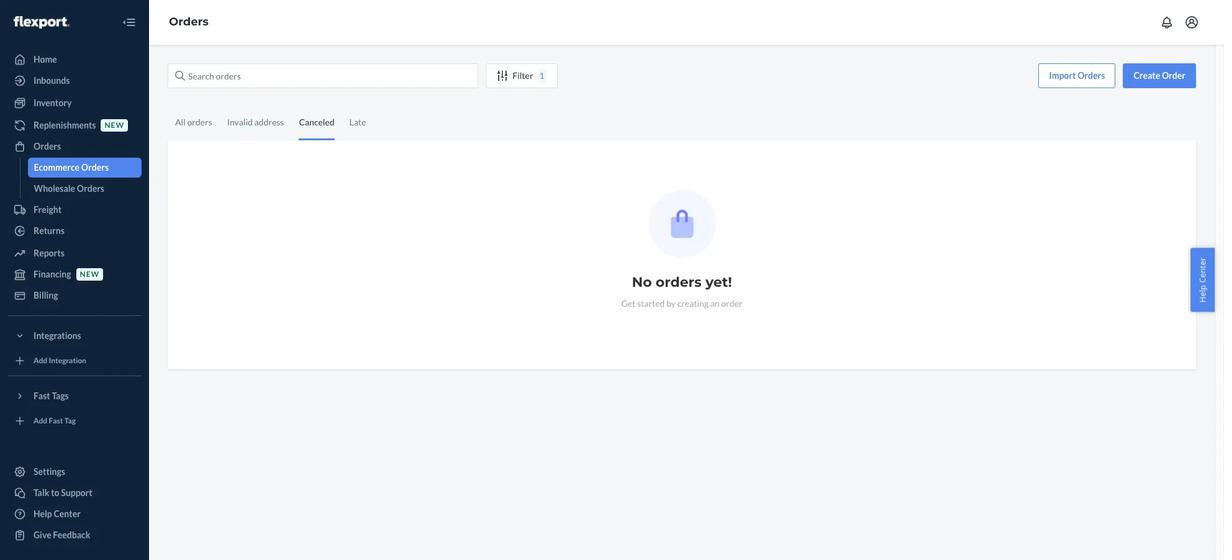 Task type: locate. For each thing, give the bounding box(es) containing it.
help center
[[1198, 258, 1209, 303], [34, 509, 81, 519]]

1 vertical spatial orders
[[656, 274, 702, 291]]

0 horizontal spatial orders
[[187, 117, 212, 127]]

integrations button
[[7, 326, 142, 346]]

give feedback
[[34, 530, 90, 541]]

fast left tag
[[49, 417, 63, 426]]

orders inside "button"
[[1078, 70, 1106, 81]]

add
[[34, 356, 47, 366], [34, 417, 47, 426]]

add down fast tags
[[34, 417, 47, 426]]

help center inside button
[[1198, 258, 1209, 303]]

add integration
[[34, 356, 86, 366]]

0 vertical spatial fast
[[34, 391, 50, 401]]

fast inside the add fast tag link
[[49, 417, 63, 426]]

0 vertical spatial add
[[34, 356, 47, 366]]

give feedback button
[[7, 526, 142, 546]]

order
[[1162, 70, 1186, 81]]

1 vertical spatial help
[[34, 509, 52, 519]]

orders for no
[[656, 274, 702, 291]]

import orders button
[[1039, 63, 1116, 88]]

1 horizontal spatial help
[[1198, 285, 1209, 303]]

order
[[722, 298, 743, 309]]

new
[[105, 121, 124, 130], [80, 270, 99, 279]]

home link
[[7, 50, 142, 70]]

fast inside fast tags dropdown button
[[34, 391, 50, 401]]

home
[[34, 54, 57, 65]]

1 vertical spatial new
[[80, 270, 99, 279]]

0 vertical spatial center
[[1198, 258, 1209, 283]]

0 horizontal spatial orders link
[[7, 137, 142, 157]]

empty list image
[[648, 190, 716, 258]]

new down reports link
[[80, 270, 99, 279]]

an
[[711, 298, 720, 309]]

tags
[[52, 391, 69, 401]]

orders up get started by creating an order
[[656, 274, 702, 291]]

settings link
[[7, 462, 142, 482]]

inventory
[[34, 98, 72, 108]]

center
[[1198, 258, 1209, 283], [54, 509, 81, 519]]

1 vertical spatial center
[[54, 509, 81, 519]]

orders for import orders
[[1078, 70, 1106, 81]]

open notifications image
[[1160, 15, 1175, 30]]

orders for ecommerce orders
[[81, 162, 109, 173]]

orders link up search "image"
[[169, 15, 209, 29]]

0 vertical spatial help center
[[1198, 258, 1209, 303]]

0 vertical spatial orders link
[[169, 15, 209, 29]]

freight
[[34, 204, 62, 215]]

orders up ecommerce
[[34, 141, 61, 152]]

1 horizontal spatial orders
[[656, 274, 702, 291]]

add fast tag link
[[7, 411, 142, 431]]

0 horizontal spatial center
[[54, 509, 81, 519]]

add for add fast tag
[[34, 417, 47, 426]]

2 add from the top
[[34, 417, 47, 426]]

1 add from the top
[[34, 356, 47, 366]]

orders right all
[[187, 117, 212, 127]]

ecommerce orders
[[34, 162, 109, 173]]

filter 1
[[513, 70, 545, 81]]

yet!
[[706, 274, 732, 291]]

orders right import
[[1078, 70, 1106, 81]]

0 vertical spatial help
[[1198, 285, 1209, 303]]

0 vertical spatial orders
[[187, 117, 212, 127]]

give
[[34, 530, 51, 541]]

1 vertical spatial orders link
[[7, 137, 142, 157]]

get
[[622, 298, 636, 309]]

help center button
[[1191, 248, 1215, 312]]

creating
[[678, 298, 709, 309]]

new down inventory "link"
[[105, 121, 124, 130]]

no
[[632, 274, 652, 291]]

0 horizontal spatial help center
[[34, 509, 81, 519]]

orders up "wholesale orders" link
[[81, 162, 109, 173]]

1 horizontal spatial new
[[105, 121, 124, 130]]

orders link
[[169, 15, 209, 29], [7, 137, 142, 157]]

settings
[[34, 467, 65, 477]]

add inside add integration link
[[34, 356, 47, 366]]

0 horizontal spatial new
[[80, 270, 99, 279]]

invalid address
[[227, 117, 284, 127]]

fast
[[34, 391, 50, 401], [49, 417, 63, 426]]

search image
[[175, 71, 185, 81]]

orders
[[169, 15, 209, 29], [1078, 70, 1106, 81], [34, 141, 61, 152], [81, 162, 109, 173], [77, 183, 104, 194]]

no orders yet!
[[632, 274, 732, 291]]

add left 'integration'
[[34, 356, 47, 366]]

1 vertical spatial fast
[[49, 417, 63, 426]]

1 horizontal spatial center
[[1198, 258, 1209, 283]]

open account menu image
[[1185, 15, 1200, 30]]

billing link
[[7, 286, 142, 306]]

feedback
[[53, 530, 90, 541]]

orders down ecommerce orders link at the top
[[77, 183, 104, 194]]

flexport logo image
[[14, 16, 69, 28]]

create
[[1134, 70, 1161, 81]]

1 vertical spatial add
[[34, 417, 47, 426]]

support
[[61, 488, 92, 498]]

fast tags button
[[7, 386, 142, 406]]

orders for all
[[187, 117, 212, 127]]

new for replenishments
[[105, 121, 124, 130]]

help inside button
[[1198, 285, 1209, 303]]

1 horizontal spatial help center
[[1198, 258, 1209, 303]]

all orders
[[175, 117, 212, 127]]

fast left tags
[[34, 391, 50, 401]]

help
[[1198, 285, 1209, 303], [34, 509, 52, 519]]

create order link
[[1124, 63, 1197, 88]]

orders
[[187, 117, 212, 127], [656, 274, 702, 291]]

orders link up ecommerce orders
[[7, 137, 142, 157]]

to
[[51, 488, 59, 498]]

reports
[[34, 248, 64, 258]]

invalid
[[227, 117, 253, 127]]

0 vertical spatial new
[[105, 121, 124, 130]]



Task type: vqa. For each thing, say whether or not it's contained in the screenshot.
started
yes



Task type: describe. For each thing, give the bounding box(es) containing it.
help center link
[[7, 505, 142, 524]]

inbounds
[[34, 75, 70, 86]]

started
[[637, 298, 665, 309]]

Search orders text field
[[168, 63, 478, 88]]

integrations
[[34, 331, 81, 341]]

center inside button
[[1198, 258, 1209, 283]]

wholesale
[[34, 183, 75, 194]]

integration
[[49, 356, 86, 366]]

returns
[[34, 226, 65, 236]]

new for financing
[[80, 270, 99, 279]]

1 horizontal spatial orders link
[[169, 15, 209, 29]]

talk to support link
[[7, 483, 142, 503]]

wholesale orders
[[34, 183, 104, 194]]

filter
[[513, 70, 533, 81]]

replenishments
[[34, 120, 96, 130]]

reports link
[[7, 244, 142, 263]]

fast tags
[[34, 391, 69, 401]]

billing
[[34, 290, 58, 301]]

inbounds link
[[7, 71, 142, 91]]

talk to support
[[34, 488, 92, 498]]

0 horizontal spatial help
[[34, 509, 52, 519]]

1
[[540, 70, 545, 81]]

address
[[254, 117, 284, 127]]

late
[[349, 117, 366, 127]]

canceled
[[299, 117, 335, 127]]

1 vertical spatial help center
[[34, 509, 81, 519]]

freight link
[[7, 200, 142, 220]]

add integration link
[[7, 351, 142, 371]]

ecommerce orders link
[[28, 158, 142, 178]]

orders up search "image"
[[169, 15, 209, 29]]

returns link
[[7, 221, 142, 241]]

by
[[667, 298, 676, 309]]

import orders
[[1050, 70, 1106, 81]]

ecommerce
[[34, 162, 80, 173]]

wholesale orders link
[[28, 179, 142, 199]]

close navigation image
[[122, 15, 137, 30]]

create order
[[1134, 70, 1186, 81]]

import
[[1050, 70, 1076, 81]]

add for add integration
[[34, 356, 47, 366]]

get started by creating an order
[[622, 298, 743, 309]]

orders for wholesale orders
[[77, 183, 104, 194]]

all
[[175, 117, 186, 127]]

tag
[[64, 417, 76, 426]]

add fast tag
[[34, 417, 76, 426]]

inventory link
[[7, 93, 142, 113]]

financing
[[34, 269, 71, 280]]

talk
[[34, 488, 49, 498]]



